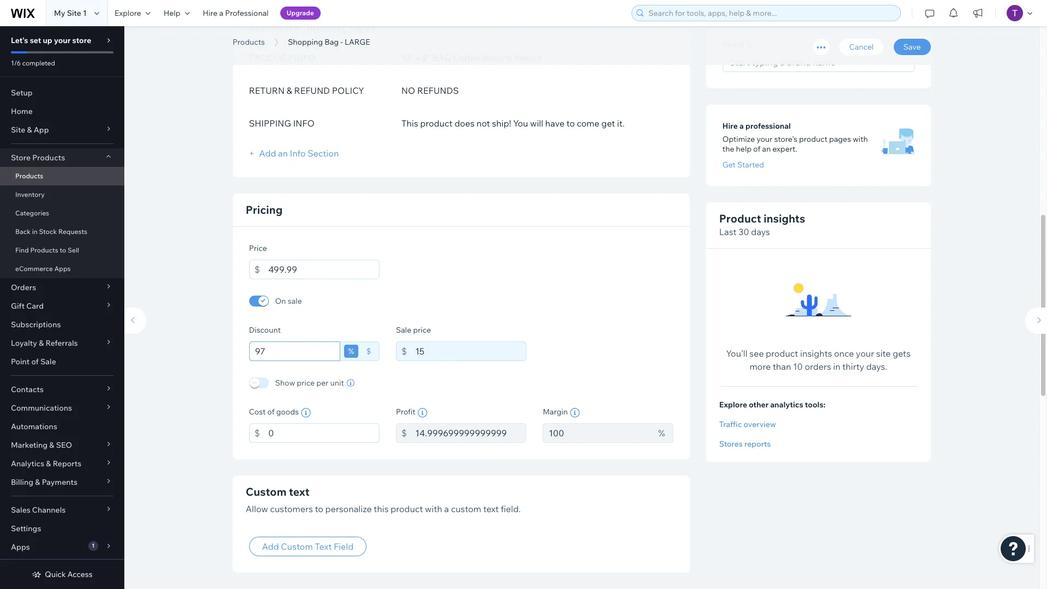 Task type: locate. For each thing, give the bounding box(es) containing it.
to left sell
[[60, 246, 66, 254]]

0 vertical spatial a
[[219, 8, 223, 18]]

to inside custom text allow customers to personalize this product with a custom text field.
[[315, 503, 323, 514]]

& for billing
[[35, 477, 40, 487]]

1 up 'access' at the left of the page
[[92, 542, 95, 549]]

explore up traffic
[[719, 400, 747, 410]]

sell
[[68, 246, 79, 254]]

0 horizontal spatial with
[[425, 503, 442, 514]]

point of sale link
[[0, 352, 124, 371]]

analytics & reports
[[11, 459, 81, 469]]

1 horizontal spatial info tooltip image
[[418, 408, 428, 418]]

your inside optimize your store's product pages with the help of an expert.
[[757, 134, 773, 144]]

0 vertical spatial with
[[853, 134, 868, 144]]

1 vertical spatial sale
[[40, 357, 56, 367]]

text up customers
[[289, 485, 310, 498]]

site down home
[[11, 125, 25, 135]]

3 info tooltip image from the left
[[570, 408, 580, 418]]

ecommerce apps
[[15, 265, 71, 273]]

%
[[348, 346, 354, 356], [658, 427, 665, 438]]

1 horizontal spatial %
[[658, 427, 665, 438]]

field.
[[501, 503, 521, 514]]

1 horizontal spatial with
[[853, 134, 868, 144]]

find products to sell
[[15, 246, 79, 254]]

expert.
[[773, 144, 798, 154]]

this product does not ship! you will have to come get it.
[[401, 118, 625, 128]]

hire for hire a professional
[[723, 121, 738, 131]]

an left info
[[278, 148, 288, 158]]

1 vertical spatial a
[[740, 121, 744, 131]]

0 horizontal spatial hire
[[203, 8, 218, 18]]

orders button
[[0, 278, 124, 297]]

0 vertical spatial your
[[54, 35, 71, 45]]

1 horizontal spatial a
[[444, 503, 449, 514]]

1 vertical spatial price
[[297, 378, 315, 388]]

Start typing a brand name field
[[727, 53, 911, 72]]

1 vertical spatial custom
[[281, 541, 313, 552]]

an inside optimize your store's product pages with the help of an expert.
[[762, 144, 771, 154]]

with right pages
[[853, 134, 868, 144]]

goods
[[276, 407, 299, 417]]

requests
[[58, 227, 87, 236]]

store products button
[[0, 148, 124, 167]]

get
[[602, 118, 615, 128]]

0 vertical spatial custom
[[246, 485, 287, 498]]

site
[[67, 8, 81, 18], [11, 125, 25, 135]]

1 vertical spatial of
[[31, 357, 39, 367]]

return
[[249, 85, 285, 96]]

1 vertical spatial in
[[833, 361, 841, 372]]

to inside 'link'
[[60, 246, 66, 254]]

your inside you'll see product insights once your site gets more than 10 orders in thirty days.
[[856, 348, 874, 359]]

& right billing at the bottom of the page
[[35, 477, 40, 487]]

cotton
[[453, 52, 481, 63]]

marketing & seo button
[[0, 436, 124, 454]]

back
[[15, 227, 31, 236]]

of right point
[[31, 357, 39, 367]]

0 vertical spatial insights
[[764, 212, 805, 226]]

0 horizontal spatial 1
[[83, 8, 87, 18]]

cancel
[[850, 42, 874, 52]]

last
[[719, 227, 737, 238]]

to right have
[[567, 118, 575, 128]]

you
[[513, 118, 528, 128]]

a left professional
[[219, 8, 223, 18]]

0 horizontal spatial large
[[345, 37, 370, 47]]

0 vertical spatial to
[[567, 118, 575, 128]]

to right customers
[[315, 503, 323, 514]]

in right back
[[32, 227, 38, 236]]

text left field.
[[483, 503, 499, 514]]

sales channels button
[[0, 501, 124, 519]]

info tooltip image for profit
[[418, 408, 428, 418]]

custom up allow
[[246, 485, 287, 498]]

add down shipping
[[259, 148, 276, 158]]

& left the "seo"
[[49, 440, 54, 450]]

& inside "popup button"
[[49, 440, 54, 450]]

0 vertical spatial price
[[413, 325, 431, 335]]

bag down info
[[325, 37, 339, 47]]

1 vertical spatial info
[[293, 118, 315, 128]]

will
[[530, 118, 544, 128]]

None text field
[[249, 341, 340, 361], [268, 423, 380, 443], [249, 341, 340, 361], [268, 423, 380, 443]]

contacts
[[11, 385, 44, 394]]

0 vertical spatial explore
[[115, 8, 141, 18]]

products right store
[[32, 153, 65, 163]]

additional info sections
[[249, 24, 377, 33]]

2 horizontal spatial of
[[754, 144, 761, 154]]

& right loyalty
[[39, 338, 44, 348]]

explore inside shopping bag - large form
[[719, 400, 747, 410]]

explore left help
[[115, 8, 141, 18]]

0 horizontal spatial explore
[[115, 8, 141, 18]]

info tooltip image right the goods
[[301, 408, 311, 418]]

other
[[749, 400, 769, 410]]

1 info tooltip image from the left
[[301, 408, 311, 418]]

explore other analytics tools:
[[719, 400, 826, 410]]

1 vertical spatial 1
[[92, 542, 95, 549]]

1 vertical spatial your
[[757, 134, 773, 144]]

optimize
[[723, 134, 755, 144]]

a for professional
[[219, 8, 223, 18]]

traffic
[[719, 420, 742, 430]]

pages
[[829, 134, 851, 144]]

text
[[315, 541, 332, 552]]

info for product info
[[294, 52, 316, 63]]

0 horizontal spatial info tooltip image
[[301, 408, 311, 418]]

1 horizontal spatial price
[[413, 325, 431, 335]]

1 vertical spatial explore
[[719, 400, 747, 410]]

0 horizontal spatial to
[[60, 246, 66, 254]]

0 horizontal spatial a
[[219, 8, 223, 18]]

an left expert.
[[762, 144, 771, 154]]

0 horizontal spatial site
[[11, 125, 25, 135]]

1 vertical spatial hire
[[723, 121, 738, 131]]

optimize your store's product pages with the help of an expert.
[[723, 134, 868, 154]]

products link up 'product' at the left of the page
[[227, 37, 270, 47]]

hire right help button
[[203, 8, 218, 18]]

let's set up your store
[[11, 35, 91, 45]]

price left per at the left bottom
[[297, 378, 315, 388]]

insights up orders
[[800, 348, 832, 359]]

policy
[[332, 85, 364, 96]]

info tooltip image right 'margin'
[[570, 408, 580, 418]]

product left pages
[[799, 134, 828, 144]]

price for sale
[[413, 325, 431, 335]]

0 horizontal spatial text
[[289, 485, 310, 498]]

hire up optimize
[[723, 121, 738, 131]]

setup
[[11, 88, 33, 98]]

add an info section link
[[249, 148, 339, 158]]

2 vertical spatial your
[[856, 348, 874, 359]]

info tooltip image for cost of goods
[[301, 408, 311, 418]]

2 vertical spatial a
[[444, 503, 449, 514]]

of right cost
[[267, 407, 275, 417]]

price for show
[[297, 378, 315, 388]]

info tooltip image right profit
[[418, 408, 428, 418]]

product up than
[[766, 348, 798, 359]]

2 vertical spatial to
[[315, 503, 323, 514]]

an
[[762, 144, 771, 154], [278, 148, 288, 158]]

1 vertical spatial add
[[262, 541, 279, 552]]

0 vertical spatial %
[[348, 346, 354, 356]]

products up ecommerce apps
[[30, 246, 58, 254]]

products up 'product' at the left of the page
[[233, 37, 265, 47]]

1 horizontal spatial of
[[267, 407, 275, 417]]

large down sections
[[345, 37, 370, 47]]

marketing
[[11, 440, 48, 450]]

0 horizontal spatial sale
[[40, 357, 56, 367]]

back in stock requests link
[[0, 223, 124, 241]]

up
[[43, 35, 52, 45]]

cancel button
[[840, 39, 884, 55]]

& inside shopping bag - large form
[[287, 85, 292, 96]]

insights up days
[[764, 212, 805, 226]]

large up x
[[381, 23, 448, 48]]

1 horizontal spatial sale
[[396, 325, 412, 335]]

your up thirty
[[856, 348, 874, 359]]

0 vertical spatial add
[[259, 148, 276, 158]]

bag
[[433, 52, 451, 63]]

product right the this
[[391, 503, 423, 514]]

price up the $ text field
[[413, 325, 431, 335]]

1 horizontal spatial hire
[[723, 121, 738, 131]]

site right my
[[67, 8, 81, 18]]

info down additional info sections
[[294, 52, 316, 63]]

0 vertical spatial apps
[[54, 265, 71, 273]]

2 horizontal spatial a
[[740, 121, 744, 131]]

1 horizontal spatial site
[[67, 8, 81, 18]]

explore for explore other analytics tools:
[[719, 400, 747, 410]]

a up optimize
[[740, 121, 744, 131]]

1 horizontal spatial your
[[757, 134, 773, 144]]

professional
[[225, 8, 269, 18]]

0 vertical spatial info
[[294, 52, 316, 63]]

large
[[381, 23, 448, 48], [345, 37, 370, 47]]

1 horizontal spatial in
[[833, 361, 841, 372]]

add inside button
[[262, 541, 279, 552]]

ecommerce apps link
[[0, 260, 124, 278]]

shopping bag - large form
[[119, 0, 1047, 589]]

in inside you'll see product insights once your site gets more than 10 orders in thirty days.
[[833, 361, 841, 372]]

info for shipping info
[[293, 118, 315, 128]]

inventory
[[15, 190, 45, 199]]

0 vertical spatial hire
[[203, 8, 218, 18]]

products up 'inventory'
[[15, 172, 43, 180]]

1 horizontal spatial apps
[[54, 265, 71, 273]]

info up add an info section
[[293, 118, 315, 128]]

of inside sidebar element
[[31, 357, 39, 367]]

reports
[[53, 459, 81, 469]]

1 vertical spatial text
[[483, 503, 499, 514]]

cost
[[249, 407, 266, 417]]

traffic overview link
[[719, 420, 918, 430]]

access
[[68, 570, 93, 579]]

sales channels
[[11, 505, 66, 515]]

your right up
[[54, 35, 71, 45]]

2 vertical spatial of
[[267, 407, 275, 417]]

0 horizontal spatial of
[[31, 357, 39, 367]]

$ text field
[[415, 341, 527, 361]]

communications button
[[0, 399, 124, 417]]

have
[[545, 118, 565, 128]]

card
[[26, 301, 44, 311]]

sale
[[396, 325, 412, 335], [40, 357, 56, 367]]

shipping info
[[249, 118, 315, 128]]

products
[[233, 37, 265, 47], [32, 153, 65, 163], [15, 172, 43, 180], [30, 246, 58, 254]]

a left the custom
[[444, 503, 449, 514]]

& for marketing
[[49, 440, 54, 450]]

1 horizontal spatial an
[[762, 144, 771, 154]]

products inside shopping bag - large form
[[233, 37, 265, 47]]

more
[[750, 361, 771, 372]]

hire inside shopping bag - large form
[[723, 121, 738, 131]]

custom inside button
[[281, 541, 313, 552]]

hire
[[203, 8, 218, 18], [723, 121, 738, 131]]

1 right my
[[83, 8, 87, 18]]

0 horizontal spatial in
[[32, 227, 38, 236]]

10
[[793, 361, 803, 372]]

loyalty & referrals button
[[0, 334, 124, 352]]

text
[[289, 485, 310, 498], [483, 503, 499, 514]]

1 horizontal spatial explore
[[719, 400, 747, 410]]

point
[[11, 357, 30, 367]]

& right return
[[287, 85, 292, 96]]

with inside custom text allow customers to personalize this product with a custom text field.
[[425, 503, 442, 514]]

2 horizontal spatial info tooltip image
[[570, 408, 580, 418]]

0 vertical spatial in
[[32, 227, 38, 236]]

info tooltip image
[[301, 408, 311, 418], [418, 408, 428, 418], [570, 408, 580, 418]]

additional
[[249, 24, 304, 33]]

& left "app" on the left top of page
[[27, 125, 32, 135]]

0 horizontal spatial your
[[54, 35, 71, 45]]

None text field
[[268, 259, 380, 279], [415, 423, 527, 443], [543, 423, 653, 443], [268, 259, 380, 279], [415, 423, 527, 443], [543, 423, 653, 443]]

app
[[34, 125, 49, 135]]

& for site
[[27, 125, 32, 135]]

products link down store products
[[0, 167, 124, 185]]

with left the custom
[[425, 503, 442, 514]]

product inside custom text allow customers to personalize this product with a custom text field.
[[391, 503, 423, 514]]

sale price
[[396, 325, 431, 335]]

your down the professional
[[757, 134, 773, 144]]

0 vertical spatial products link
[[227, 37, 270, 47]]

add down allow
[[262, 541, 279, 552]]

settings
[[11, 524, 41, 534]]

1 vertical spatial products link
[[0, 167, 124, 185]]

seo
[[56, 440, 72, 450]]

a
[[219, 8, 223, 18], [740, 121, 744, 131], [444, 503, 449, 514]]

1 horizontal spatial to
[[315, 503, 323, 514]]

custom text allow customers to personalize this product with a custom text field.
[[246, 485, 521, 514]]

in down once
[[833, 361, 841, 372]]

overview
[[744, 420, 776, 430]]

0 horizontal spatial apps
[[11, 542, 30, 552]]

1 vertical spatial site
[[11, 125, 25, 135]]

2 horizontal spatial to
[[567, 118, 575, 128]]

apps down find products to sell 'link' at the left top
[[54, 265, 71, 273]]

& left reports
[[46, 459, 51, 469]]

1 vertical spatial insights
[[800, 348, 832, 359]]

0 vertical spatial sale
[[396, 325, 412, 335]]

1 vertical spatial with
[[425, 503, 442, 514]]

1 horizontal spatial large
[[381, 23, 448, 48]]

1 vertical spatial to
[[60, 246, 66, 254]]

site
[[876, 348, 891, 359]]

Search for tools, apps, help & more... field
[[645, 5, 897, 21]]

orders
[[11, 283, 36, 292]]

completed
[[22, 59, 55, 67]]

2 horizontal spatial your
[[856, 348, 874, 359]]

products inside dropdown button
[[32, 153, 65, 163]]

apps down settings
[[11, 542, 30, 552]]

custom left text
[[281, 541, 313, 552]]

2 info tooltip image from the left
[[418, 408, 428, 418]]

to
[[567, 118, 575, 128], [60, 246, 66, 254], [315, 503, 323, 514]]

of right the help at the top of page
[[754, 144, 761, 154]]

1 horizontal spatial 1
[[92, 542, 95, 549]]

0 horizontal spatial price
[[297, 378, 315, 388]]

0 vertical spatial of
[[754, 144, 761, 154]]



Task type: vqa. For each thing, say whether or not it's contained in the screenshot.
"x"
yes



Task type: describe. For each thing, give the bounding box(es) containing it.
of for cost of goods
[[267, 407, 275, 417]]

0 vertical spatial 1
[[83, 8, 87, 18]]

products inside 'link'
[[30, 246, 58, 254]]

0 horizontal spatial products link
[[0, 167, 124, 185]]

explore for explore
[[115, 8, 141, 18]]

stock
[[39, 227, 57, 236]]

quick access
[[45, 570, 93, 579]]

back in stock requests
[[15, 227, 87, 236]]

12"
[[401, 52, 414, 63]]

0 vertical spatial site
[[67, 8, 81, 18]]

communications
[[11, 403, 72, 413]]

quick
[[45, 570, 66, 579]]

natural
[[483, 52, 513, 63]]

1 horizontal spatial products link
[[227, 37, 270, 47]]

upgrade button
[[280, 7, 321, 20]]

field
[[334, 541, 354, 552]]

you'll see product insights once your site gets more than 10 orders in thirty days.
[[726, 348, 911, 372]]

analytics
[[11, 459, 44, 469]]

allow
[[246, 503, 268, 514]]

loyalty & referrals
[[11, 338, 78, 348]]

insights inside product insights last 30 days
[[764, 212, 805, 226]]

site inside popup button
[[11, 125, 25, 135]]

product right this
[[420, 118, 453, 128]]

add for add custom text field
[[262, 541, 279, 552]]

of for point of sale
[[31, 357, 39, 367]]

margin
[[543, 407, 568, 417]]

billing
[[11, 477, 33, 487]]

quick access button
[[32, 570, 93, 579]]

1 horizontal spatial text
[[483, 503, 499, 514]]

12" x 8" bag  cotton  natural flavors
[[401, 52, 542, 63]]

& for analytics
[[46, 459, 51, 469]]

of inside optimize your store's product pages with the help of an expert.
[[754, 144, 761, 154]]

sale
[[288, 296, 302, 306]]

help
[[736, 144, 752, 154]]

product inside you'll see product insights once your site gets more than 10 orders in thirty days.
[[766, 348, 798, 359]]

store products
[[11, 153, 65, 163]]

home link
[[0, 102, 124, 121]]

subscriptions link
[[0, 315, 124, 334]]

site & app
[[11, 125, 49, 135]]

shopping up product info
[[233, 23, 325, 48]]

shopping down additional info sections
[[288, 37, 323, 47]]

a inside custom text allow customers to personalize this product with a custom text field.
[[444, 503, 449, 514]]

this
[[374, 503, 389, 514]]

get started
[[723, 160, 764, 170]]

sections
[[331, 24, 377, 33]]

info tooltip image for margin
[[570, 408, 580, 418]]

thirty
[[843, 361, 865, 372]]

1 vertical spatial %
[[658, 427, 665, 438]]

see
[[750, 348, 764, 359]]

save button
[[894, 39, 931, 55]]

bag right info
[[329, 23, 366, 48]]

0 vertical spatial text
[[289, 485, 310, 498]]

custom inside custom text allow customers to personalize this product with a custom text field.
[[246, 485, 287, 498]]

sidebar element
[[0, 26, 124, 589]]

store
[[11, 153, 31, 163]]

hire a professional
[[723, 121, 791, 131]]

analytics & reports button
[[0, 454, 124, 473]]

per
[[317, 378, 329, 388]]

come
[[577, 118, 600, 128]]

personalize
[[325, 503, 372, 514]]

my
[[54, 8, 65, 18]]

my site 1
[[54, 8, 87, 18]]

sale inside sidebar element
[[40, 357, 56, 367]]

you'll
[[726, 348, 748, 359]]

professional
[[746, 121, 791, 131]]

than
[[773, 361, 791, 372]]

1 vertical spatial apps
[[11, 542, 30, 552]]

section
[[308, 148, 339, 158]]

& for loyalty
[[39, 338, 44, 348]]

1 inside sidebar element
[[92, 542, 95, 549]]

marketing & seo
[[11, 440, 72, 450]]

unit
[[330, 378, 344, 388]]

once
[[834, 348, 854, 359]]

show
[[275, 378, 295, 388]]

0 horizontal spatial -
[[341, 37, 343, 47]]

automations
[[11, 422, 57, 432]]

inventory link
[[0, 185, 124, 204]]

insights inside you'll see product insights once your site gets more than 10 orders in thirty days.
[[800, 348, 832, 359]]

add custom text field button
[[249, 537, 367, 556]]

reports
[[745, 439, 771, 449]]

contacts button
[[0, 380, 124, 399]]

setup link
[[0, 83, 124, 102]]

refunds
[[417, 85, 459, 96]]

upgrade
[[287, 9, 314, 17]]

let's
[[11, 35, 28, 45]]

no
[[401, 85, 415, 96]]

pricing
[[246, 203, 283, 216]]

subscriptions
[[11, 320, 61, 330]]

your inside sidebar element
[[54, 35, 71, 45]]

on sale
[[275, 296, 302, 306]]

x
[[416, 52, 420, 63]]

in inside back in stock requests 'link'
[[32, 227, 38, 236]]

customers
[[270, 503, 313, 514]]

on
[[275, 296, 286, 306]]

shopping bag - large down upgrade button
[[233, 23, 448, 48]]

with inside optimize your store's product pages with the help of an expert.
[[853, 134, 868, 144]]

refund
[[294, 85, 330, 96]]

this
[[401, 118, 418, 128]]

channels
[[32, 505, 66, 515]]

ecommerce
[[15, 265, 53, 273]]

add for add an info section
[[259, 148, 276, 158]]

stores reports link
[[719, 439, 918, 449]]

& for return
[[287, 85, 292, 96]]

tools:
[[805, 400, 826, 410]]

stores
[[719, 439, 743, 449]]

a for professional
[[740, 121, 744, 131]]

gift card button
[[0, 297, 124, 315]]

info
[[290, 148, 306, 158]]

referrals
[[46, 338, 78, 348]]

shopping bag - large down info
[[288, 37, 370, 47]]

8"
[[422, 52, 431, 63]]

0 horizontal spatial an
[[278, 148, 288, 158]]

hire for hire a professional
[[203, 8, 218, 18]]

1 horizontal spatial -
[[370, 23, 377, 48]]

point of sale
[[11, 357, 56, 367]]

0 horizontal spatial %
[[348, 346, 354, 356]]

sale inside shopping bag - large form
[[396, 325, 412, 335]]

categories link
[[0, 204, 124, 223]]

1/6
[[11, 59, 21, 67]]

store's
[[775, 134, 798, 144]]

does
[[455, 118, 475, 128]]

product
[[719, 212, 761, 226]]

product inside optimize your store's product pages with the help of an expert.
[[799, 134, 828, 144]]

flavors
[[515, 52, 542, 63]]

no refunds
[[401, 85, 459, 96]]

gift
[[11, 301, 25, 311]]



